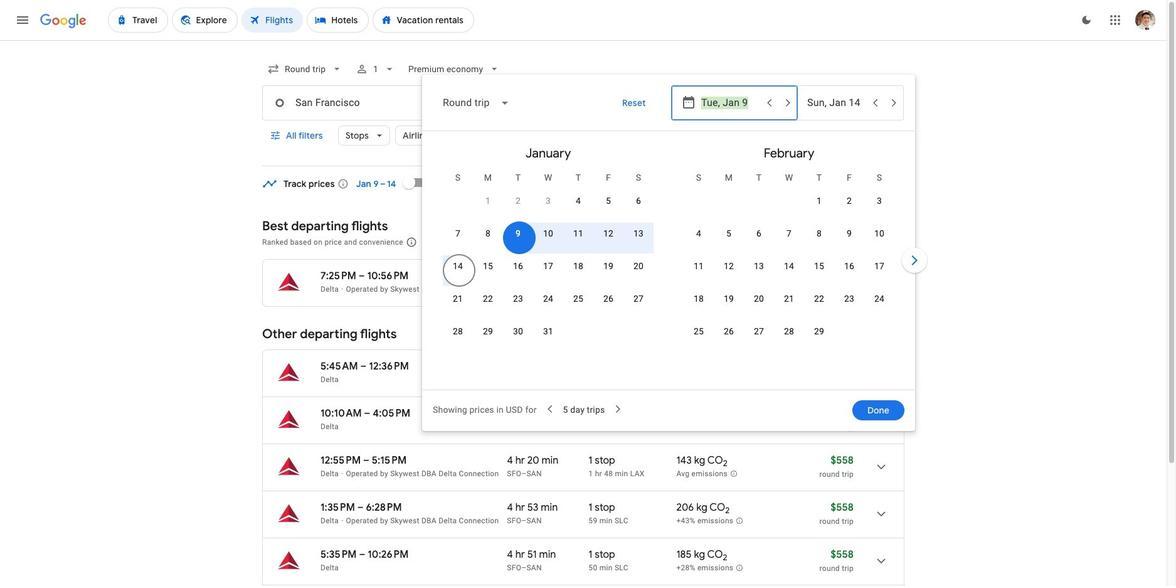 Task type: vqa. For each thing, say whether or not it's contained in the screenshot.
right N
no



Task type: describe. For each thing, give the bounding box(es) containing it.
mon, feb 5 element
[[727, 227, 732, 240]]

fri, feb 2 element
[[847, 195, 852, 207]]

wed, feb 14 element
[[784, 260, 794, 272]]

mon, feb 26 element
[[724, 325, 734, 338]]

mon, jan 15 element
[[483, 260, 493, 272]]

learn more about ranking image
[[406, 237, 417, 248]]

2 row group from the left
[[669, 136, 910, 385]]

Arrival time: 10:56 PM. text field
[[367, 270, 409, 282]]

Departure time: 5:35 PM. text field
[[321, 548, 357, 561]]

sat, jan 6 element
[[636, 195, 641, 207]]

wed, feb 21 element
[[784, 292, 794, 305]]

Arrival time: 10:26 PM. text field
[[368, 548, 409, 561]]

558 us dollars text field for total duration 4 hr 51 min. element
[[831, 548, 854, 561]]

leaves san francisco international airport at 12:55 pm on tuesday, january 9 and arrives at san diego international airport at 5:15 pm on tuesday, january 9. element
[[321, 454, 407, 467]]

wed, feb 7 element
[[787, 227, 792, 240]]

row up wed, feb 28 element at the right of page
[[684, 287, 895, 323]]

flight details. leaves san francisco international airport at 1:35 pm on tuesday, january 9 and arrives at san diego international airport at 6:28 pm on tuesday, january 9. image
[[867, 499, 897, 529]]

Arrival time: 6:28 PM. text field
[[366, 501, 402, 514]]

sat, jan 20 element
[[634, 260, 644, 272]]

leaves san francisco international airport at 5:45 am on tuesday, january 9 and arrives at san diego international airport at 12:36 pm on tuesday, january 9. element
[[321, 360, 409, 373]]

fri, jan 5 element
[[606, 195, 611, 207]]

mon, feb 12 element
[[724, 260, 734, 272]]

Arrival time: 4:05 PM. text field
[[373, 407, 411, 420]]

tue, feb 6 element
[[757, 227, 762, 240]]

row down mon, jan 22 element
[[443, 319, 564, 355]]

loading results progress bar
[[0, 40, 1167, 43]]

leaves san francisco international airport at 5:35 pm on tuesday, january 9 and arrives at san diego international airport at 10:26 pm on tuesday, january 9. element
[[321, 548, 409, 561]]

thu, jan 18 element
[[574, 260, 584, 272]]

1 stop flight. element for "total duration 4 hr 53 min." element
[[589, 501, 615, 516]]

row up wed, feb 14 element
[[684, 222, 895, 257]]

next image
[[900, 245, 930, 275]]

mon, jan 22 element
[[483, 292, 493, 305]]

leaves san francisco international airport at 7:25 pm on tuesday, january 9 and arrives at san diego international airport at 10:56 pm on tuesday, january 9. element
[[321, 270, 409, 282]]

total duration 3 hr 31 min. element
[[507, 270, 589, 284]]

tue, jan 16 element
[[513, 260, 523, 272]]

row up wed, feb 21 element
[[684, 254, 895, 290]]

leaves san francisco international airport at 10:10 am on tuesday, january 9 and arrives at san diego international airport at 4:05 pm on tuesday, january 9. element
[[321, 407, 411, 420]]

row down tue, feb 20 element
[[684, 319, 835, 355]]

tue, feb 20 element
[[754, 292, 764, 305]]

tue, feb 27 element
[[754, 325, 764, 338]]

tue, feb 13 element
[[754, 260, 764, 272]]

sat, feb 3 element
[[877, 195, 882, 207]]

thu, jan 25 element
[[574, 292, 584, 305]]

wed, jan 17 element
[[543, 260, 554, 272]]

sun, jan 21 element
[[453, 292, 463, 305]]

thu, feb 1 element
[[817, 195, 822, 207]]

tue, jan 30 element
[[513, 325, 523, 338]]

558 us dollars text field for total duration 3 hr 31 min. element
[[831, 270, 854, 282]]

sun, feb 4 element
[[697, 227, 702, 240]]

mon, feb 19 element
[[724, 292, 734, 305]]

tue, jan 23 element
[[513, 292, 523, 305]]

558 us dollars text field for flight details. leaves san francisco international airport at 12:55 pm on tuesday, january 9 and arrives at san diego international airport at 5:15 pm on tuesday, january 9. icon
[[831, 454, 854, 467]]

change appearance image
[[1072, 5, 1102, 35]]

mon, jan 8 element
[[486, 227, 491, 240]]

row up wed, jan 10 element
[[473, 184, 654, 225]]

sun, jan 28 element
[[453, 325, 463, 338]]

learn more about tracked prices image
[[337, 178, 349, 190]]

thu, jan 11 element
[[574, 227, 584, 240]]

thu, feb 29 element
[[814, 325, 825, 338]]

row up fri, feb 9 'element'
[[804, 184, 895, 225]]



Task type: locate. For each thing, give the bounding box(es) containing it.
Departure time: 10:10 AM. text field
[[321, 407, 362, 420]]

None text field
[[262, 85, 459, 120]]

558 US dollars text field
[[831, 270, 854, 282], [831, 501, 854, 514], [831, 548, 854, 561]]

2 vertical spatial 558 us dollars text field
[[831, 548, 854, 561]]

3 558 us dollars text field from the top
[[831, 548, 854, 561]]

2 1 stop flight. element from the top
[[589, 407, 615, 422]]

total duration 4 hr 53 min. element
[[507, 501, 589, 516]]

558 US dollars text field
[[831, 407, 854, 420], [831, 454, 854, 467]]

558 us dollars text field left flight details. leaves san francisco international airport at 10:10 am on tuesday, january 9 and arrives at san diego international airport at 4:05 pm on tuesday, january 9. icon
[[831, 407, 854, 420]]

thu, feb 22 element
[[814, 292, 825, 305]]

total duration 4 hr 20 min. element
[[507, 454, 589, 469]]

row up wed, jan 17 "element"
[[443, 222, 654, 257]]

wed, jan 31 element
[[543, 325, 554, 338]]

fri, jan 26 element
[[604, 292, 614, 305]]

558 us dollars text field for flight details. leaves san francisco international airport at 10:10 am on tuesday, january 9 and arrives at san diego international airport at 4:05 pm on tuesday, january 9. icon
[[831, 407, 854, 420]]

Departure time: 7:25 PM. text field
[[321, 270, 356, 282]]

thu, feb 15 element
[[814, 260, 825, 272]]

Return text field
[[808, 86, 865, 120], [808, 86, 865, 120]]

0 vertical spatial 558 us dollars text field
[[831, 407, 854, 420]]

1 stop flight. element
[[589, 270, 615, 284], [589, 407, 615, 422], [589, 454, 615, 469], [589, 501, 615, 516], [589, 548, 615, 563]]

sat, feb 10 element
[[875, 227, 885, 240]]

total duration 5 hr 55 min. element
[[507, 407, 589, 422]]

sun, jan 7 element
[[456, 227, 461, 240]]

row
[[473, 184, 654, 225], [804, 184, 895, 225], [443, 222, 654, 257], [684, 222, 895, 257], [443, 254, 654, 290], [684, 254, 895, 290], [443, 287, 654, 323], [684, 287, 895, 323], [443, 319, 564, 355], [684, 319, 835, 355]]

558 us dollars text field for "total duration 4 hr 53 min." element
[[831, 501, 854, 514]]

sat, feb 17 element
[[875, 260, 885, 272]]

558 us dollars text field left flight details. leaves san francisco international airport at 12:55 pm on tuesday, january 9 and arrives at san diego international airport at 5:15 pm on tuesday, january 9. icon
[[831, 454, 854, 467]]

1 stop flight. element for total duration 4 hr 20 min. element
[[589, 454, 615, 469]]

row up wed, jan 24 element
[[443, 254, 654, 290]]

Departure text field
[[702, 86, 759, 120], [702, 86, 759, 120]]

Departure time: 5:45 AM. text field
[[321, 360, 358, 373]]

leaves san francisco international airport at 1:35 pm on tuesday, january 9 and arrives at san diego international airport at 6:28 pm on tuesday, january 9. element
[[321, 501, 402, 514]]

tue, jan 2 element
[[516, 195, 521, 207]]

sat, feb 24 element
[[875, 292, 885, 305]]

fri, feb 16 element
[[845, 260, 855, 272]]

sat, jan 27 element
[[634, 292, 644, 305]]

fri, feb 23 element
[[845, 292, 855, 305]]

mon, jan 1 element
[[486, 195, 491, 207]]

swap origin and destination. image
[[454, 95, 469, 110]]

Departure time: 12:55 PM. text field
[[321, 454, 361, 467]]

find the best price region
[[262, 168, 905, 209]]

main content
[[262, 168, 905, 586]]

1 558 us dollars text field from the top
[[831, 270, 854, 282]]

2 558 us dollars text field from the top
[[831, 501, 854, 514]]

Arrival time: 5:15 PM. text field
[[372, 454, 407, 467]]

row up wed, jan 31 element
[[443, 287, 654, 323]]

total duration 4 hr 51 min. element
[[507, 548, 589, 563]]

None field
[[262, 58, 348, 80], [404, 58, 506, 80], [433, 88, 520, 118], [262, 58, 348, 80], [404, 58, 506, 80], [433, 88, 520, 118]]

Arrival time: 12:36 PM. text field
[[369, 360, 409, 373]]

fri, feb 9 element
[[847, 227, 852, 240]]

flight details. leaves san francisco international airport at 12:55 pm on tuesday, january 9 and arrives at san diego international airport at 5:15 pm on tuesday, january 9. image
[[867, 452, 897, 482]]

thu, feb 8 element
[[817, 227, 822, 240]]

grid
[[428, 136, 910, 397]]

1 558 us dollars text field from the top
[[831, 407, 854, 420]]

Departure time: 1:35 PM. text field
[[321, 501, 355, 514]]

1 vertical spatial 558 us dollars text field
[[831, 501, 854, 514]]

1 1 stop flight. element from the top
[[589, 270, 615, 284]]

wed, jan 10 element
[[543, 227, 554, 240]]

1 vertical spatial 558 us dollars text field
[[831, 454, 854, 467]]

4 1 stop flight. element from the top
[[589, 501, 615, 516]]

0 vertical spatial 558 us dollars text field
[[831, 270, 854, 282]]

1 stop flight. element for total duration 5 hr 55 min. element
[[589, 407, 615, 422]]

wed, feb 28 element
[[784, 325, 794, 338]]

2 558 us dollars text field from the top
[[831, 454, 854, 467]]

sat, jan 13 element
[[634, 227, 644, 240]]

wed, jan 24 element
[[543, 292, 554, 305]]

3 1 stop flight. element from the top
[[589, 454, 615, 469]]

1 stop flight. element for total duration 3 hr 31 min. element
[[589, 270, 615, 284]]

sun, feb 11 element
[[694, 260, 704, 272]]

1 row group from the left
[[428, 136, 669, 385]]

tue, jan 9, departure date. element
[[516, 227, 521, 240]]

None search field
[[262, 54, 930, 431]]

row group
[[428, 136, 669, 385], [669, 136, 910, 385]]

1 stop flight. element for total duration 4 hr 51 min. element
[[589, 548, 615, 563]]

wed, jan 3 element
[[546, 195, 551, 207]]

thu, jan 4 element
[[576, 195, 581, 207]]

main menu image
[[15, 13, 30, 28]]

5 1 stop flight. element from the top
[[589, 548, 615, 563]]

fri, jan 19 element
[[604, 260, 614, 272]]

sun, feb 25 element
[[694, 325, 704, 338]]

mon, jan 29 element
[[483, 325, 493, 338]]

sun, feb 18 element
[[694, 292, 704, 305]]

fri, jan 12 element
[[604, 227, 614, 240]]

flight details. leaves san francisco international airport at 10:10 am on tuesday, january 9 and arrives at san diego international airport at 4:05 pm on tuesday, january 9. image
[[867, 405, 897, 435]]

sun, jan 14, return date. element
[[453, 260, 463, 272]]



